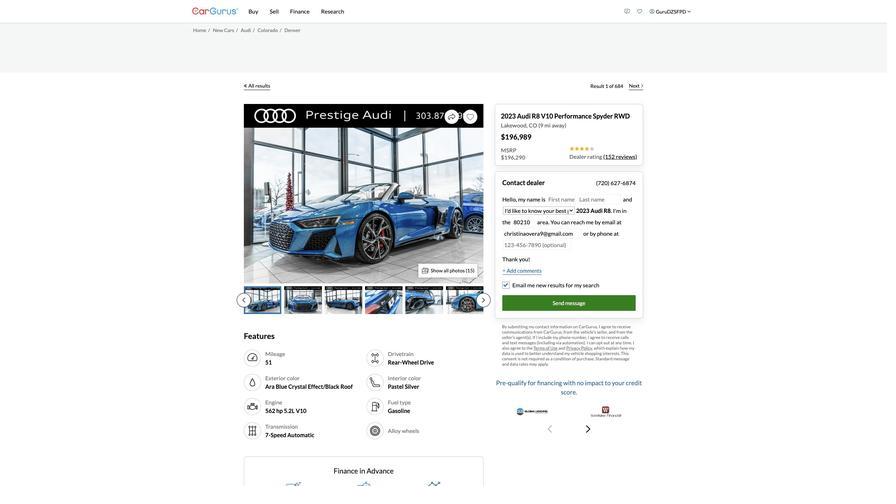 Task type: locate. For each thing, give the bounding box(es) containing it.
phone down email on the top right of page
[[597, 230, 613, 237]]

0 horizontal spatial color
[[287, 375, 300, 382]]

1 vertical spatial r8
[[604, 207, 611, 214]]

message inside , which explain how my data is used to better understand my vehicle shopping interests. this consent is not required as a condition of purchase. standard message and data rates may apply.
[[614, 357, 630, 362]]

1 vertical spatial for
[[528, 380, 536, 387]]

fuel type image
[[370, 402, 381, 413]]

0 horizontal spatial r8
[[532, 112, 540, 120]]

to right the seller,
[[613, 325, 617, 330]]

can left opt
[[589, 341, 596, 346]]

1 horizontal spatial of
[[572, 357, 576, 362]]

1 horizontal spatial chevron right image
[[642, 84, 644, 88]]

audi down last name field
[[591, 207, 603, 214]]

in left advance
[[360, 467, 365, 476]]

1 vertical spatial chevron right image
[[586, 425, 591, 434]]

include
[[539, 335, 552, 341]]

agree
[[601, 325, 612, 330], [590, 335, 601, 341], [511, 346, 521, 351]]

$196,989
[[501, 133, 532, 141]]

r8 left i'm
[[604, 207, 611, 214]]

to left your
[[605, 380, 611, 387]]

qualify
[[508, 380, 527, 387]]

2023 up area. you can reach me by email at
[[577, 207, 590, 214]]

text
[[510, 341, 518, 346]]

messages
[[518, 341, 536, 346]]

receive up explain
[[606, 335, 620, 341]]

cargurus logo homepage link link
[[192, 1, 239, 22]]

agree up , in the right of the page
[[590, 335, 601, 341]]

2 from from the left
[[564, 330, 573, 335]]

message
[[566, 300, 586, 307], [614, 357, 630, 362]]

1 vertical spatial message
[[614, 357, 630, 362]]

2 color from the left
[[409, 375, 421, 382]]

you!
[[519, 256, 530, 263]]

0 horizontal spatial message
[[566, 300, 586, 307]]

(152
[[604, 153, 615, 160]]

plus image
[[503, 269, 506, 273]]

at down email on the top right of page
[[614, 230, 619, 237]]

hello, my name is
[[503, 196, 547, 203]]

all
[[444, 268, 449, 274]]

can right you
[[561, 219, 570, 226]]

interior color image
[[370, 378, 381, 389]]

r8 up "co"
[[532, 112, 540, 120]]

chevron double left image
[[244, 84, 247, 88]]

number,
[[572, 335, 587, 341]]

transmission
[[265, 424, 298, 431]]

features
[[244, 332, 275, 342]]

engine image
[[247, 402, 258, 413]]

1 vertical spatial can
[[589, 341, 596, 346]]

cargurus, up "via"
[[544, 330, 563, 335]]

1 horizontal spatial 2023
[[577, 207, 590, 214]]

receive up calls
[[617, 325, 631, 330]]

1 horizontal spatial phone
[[597, 230, 613, 237]]

by
[[502, 325, 507, 330]]

0 vertical spatial of
[[610, 83, 614, 89]]

chevron right image inside next link
[[642, 84, 644, 88]]

vehicle
[[571, 351, 584, 357]]

is
[[542, 196, 546, 203], [511, 351, 514, 357], [518, 357, 521, 362]]

0 vertical spatial data
[[502, 351, 511, 357]]

v10 up mi
[[541, 112, 553, 120]]

2023 for 2023 audi r8 v10 performance spyder rwd lakewood, co (9 mi away)
[[501, 112, 516, 120]]

of down privacy
[[572, 357, 576, 362]]

cargurus logo homepage link image
[[192, 1, 239, 22]]

interior
[[388, 375, 407, 382]]

color up crystal
[[287, 375, 300, 382]]

1 horizontal spatial me
[[586, 219, 594, 226]]

1 vertical spatial in
[[360, 467, 365, 476]]

r8
[[532, 112, 540, 120], [604, 207, 611, 214]]

color inside interior color pastel silver
[[409, 375, 421, 382]]

or by phone at
[[584, 230, 619, 237]]

1 horizontal spatial color
[[409, 375, 421, 382]]

finance left advance
[[334, 467, 358, 476]]

to right used
[[525, 351, 529, 357]]

view vehicle photo 1 image
[[244, 287, 282, 315]]

1 horizontal spatial is
[[518, 357, 521, 362]]

agree right "also"
[[511, 346, 521, 351]]

0 horizontal spatial v10
[[296, 408, 307, 415]]

2 horizontal spatial audi
[[591, 207, 603, 214]]

/ right audi link on the top left of page
[[253, 27, 255, 33]]

0 horizontal spatial audi
[[241, 27, 251, 33]]

credit
[[626, 380, 642, 387]]

2 horizontal spatial agree
[[601, 325, 612, 330]]

1 vertical spatial results
[[548, 282, 565, 289]]

cars
[[224, 27, 234, 33]]

from up any
[[617, 330, 626, 335]]

user icon image
[[650, 9, 655, 14]]

r8 inside 2023 audi r8 v10 performance spyder rwd lakewood, co (9 mi away)
[[532, 112, 540, 120]]

interior color pastel silver
[[388, 375, 421, 391]]

by submitting my contact information on cargurus, i agree to receive communications from cargurus, from the vehicle's seller, and from the seller's agent(s). if i include my phone number, i agree to receive calls and text messages (including via automation). i can opt out at any time. i also agree to the
[[502, 325, 635, 351]]

from left on
[[564, 330, 573, 335]]

for right qualify
[[528, 380, 536, 387]]

to inside , which explain how my data is used to better understand my vehicle shopping interests. this consent is not required as a condition of purchase. standard message and data rates may apply.
[[525, 351, 529, 357]]

. i'm in the
[[503, 207, 627, 226]]

terms
[[534, 346, 545, 351]]

my left contact
[[529, 325, 535, 330]]

lakewood,
[[501, 122, 528, 129]]

and right the seller,
[[609, 330, 616, 335]]

home / new cars / audi / colorado / denver
[[193, 27, 301, 33]]

1 vertical spatial phone
[[559, 335, 571, 341]]

2 horizontal spatial from
[[617, 330, 626, 335]]

audi for 2023 audi r8
[[591, 207, 603, 214]]

drivetrain image
[[370, 353, 381, 365]]

1 horizontal spatial audi
[[517, 112, 531, 120]]

dealer rating (152 reviews)
[[570, 153, 637, 160]]

for up send message
[[566, 282, 573, 289]]

at right 'out'
[[611, 341, 615, 346]]

to inside "pre-qualify for financing with no impact to your credit score."
[[605, 380, 611, 387]]

0 vertical spatial in
[[622, 207, 627, 214]]

you
[[551, 219, 560, 226]]

message inside button
[[566, 300, 586, 307]]

1 vertical spatial finance
[[334, 467, 358, 476]]

0 vertical spatial finance
[[290, 8, 310, 15]]

view vehicle photo 4 image
[[365, 287, 403, 315]]

.
[[611, 207, 612, 214]]

/ left new
[[208, 27, 210, 33]]

exterior color ara blue crystal effect/black roof
[[265, 375, 353, 391]]

colorado
[[258, 27, 278, 33]]

is left used
[[511, 351, 514, 357]]

at inside by submitting my contact information on cargurus, i agree to receive communications from cargurus, from the vehicle's seller, and from the seller's agent(s). if i include my phone number, i agree to receive calls and text messages (including via automation). i can opt out at any time. i also agree to the
[[611, 341, 615, 346]]

message down how
[[614, 357, 630, 362]]

my right include
[[553, 335, 559, 341]]

mileage
[[265, 351, 285, 358]]

2 vertical spatial at
[[611, 341, 615, 346]]

1 vertical spatial v10
[[296, 408, 307, 415]]

the left zip code field
[[503, 219, 511, 226]]

1 vertical spatial agree
[[590, 335, 601, 341]]

communications
[[502, 330, 533, 335]]

drivetrain rear-wheel drive
[[388, 351, 434, 367]]

0 horizontal spatial chevron right image
[[586, 425, 591, 434]]

interests.
[[603, 351, 621, 357]]

buy
[[249, 8, 258, 15]]

research
[[321, 8, 344, 15]]

my left the vehicle
[[565, 351, 570, 357]]

v10 inside engine 562 hp 5.2l v10
[[296, 408, 307, 415]]

finance in advance
[[334, 467, 394, 476]]

is right name
[[542, 196, 546, 203]]

hello,
[[503, 196, 517, 203]]

silver
[[405, 384, 419, 391]]

view vehicle photo 2 image
[[284, 287, 322, 315]]

new cars link
[[213, 27, 234, 33]]

2 horizontal spatial of
[[610, 83, 614, 89]]

v10 right "5.2l"
[[296, 408, 307, 415]]

0 horizontal spatial for
[[528, 380, 536, 387]]

Zip code field
[[513, 217, 536, 228]]

0 horizontal spatial results
[[255, 83, 270, 89]]

0 vertical spatial message
[[566, 300, 586, 307]]

is left the not
[[518, 357, 521, 362]]

of right 1
[[610, 83, 614, 89]]

me left new
[[528, 282, 535, 289]]

data left the rates
[[510, 362, 518, 367]]

1 vertical spatial receive
[[606, 335, 620, 341]]

policy
[[581, 346, 592, 351]]

at right email on the top right of page
[[617, 219, 622, 226]]

2023 audi r8
[[577, 207, 611, 214]]

0 horizontal spatial me
[[528, 282, 535, 289]]

/
[[208, 27, 210, 33], [236, 27, 238, 33], [253, 27, 255, 33], [280, 27, 282, 33]]

results right new
[[548, 282, 565, 289]]

color inside exterior color ara blue crystal effect/black roof
[[287, 375, 300, 382]]

627-
[[611, 180, 623, 186]]

1 vertical spatial by
[[590, 230, 596, 237]]

engine
[[265, 400, 282, 406]]

1 / from the left
[[208, 27, 210, 33]]

tab list
[[237, 287, 491, 315]]

can inside by submitting my contact information on cargurus, i agree to receive communications from cargurus, from the vehicle's seller, and from the seller's agent(s). if i include my phone number, i agree to receive calls and text messages (including via automation). i can opt out at any time. i also agree to the
[[589, 341, 596, 346]]

i left , in the right of the page
[[587, 341, 589, 346]]

0 horizontal spatial from
[[534, 330, 543, 335]]

gurudzsfpd menu
[[621, 1, 695, 21]]

next link
[[627, 78, 646, 94]]

1 horizontal spatial cargurus,
[[579, 325, 598, 330]]

submitting
[[508, 325, 528, 330]]

transmission image
[[247, 426, 258, 438]]

results right all
[[255, 83, 270, 89]]

and down 6874
[[622, 196, 633, 203]]

0 vertical spatial phone
[[597, 230, 613, 237]]

2023 inside 2023 audi r8 v10 performance spyder rwd lakewood, co (9 mi away)
[[501, 112, 516, 120]]

pre-
[[496, 380, 508, 387]]

gurudzsfpd menu item
[[646, 1, 695, 21]]

by left email on the top right of page
[[595, 219, 601, 226]]

as
[[546, 357, 550, 362]]

1 horizontal spatial finance
[[334, 467, 358, 476]]

r8 for 2023 audi r8 v10 performance spyder rwd lakewood, co (9 mi away)
[[532, 112, 540, 120]]

1 horizontal spatial agree
[[590, 335, 601, 341]]

2 vertical spatial audi
[[591, 207, 603, 214]]

1 horizontal spatial r8
[[604, 207, 611, 214]]

/ right cars
[[236, 27, 238, 33]]

1 vertical spatial audi
[[517, 112, 531, 120]]

audi right cars
[[241, 27, 251, 33]]

cargurus, right on
[[579, 325, 598, 330]]

0 vertical spatial r8
[[532, 112, 540, 120]]

2 vertical spatial of
[[572, 357, 576, 362]]

of left use
[[546, 346, 550, 351]]

wheels
[[402, 428, 420, 435]]

0 vertical spatial at
[[617, 219, 622, 226]]

out
[[604, 341, 610, 346]]

my left name
[[518, 196, 526, 203]]

finance up denver
[[290, 8, 310, 15]]

in
[[622, 207, 627, 214], [360, 467, 365, 476]]

comments
[[518, 268, 542, 274]]

alloy wheels image
[[370, 426, 381, 438]]

my
[[518, 196, 526, 203], [575, 282, 582, 289], [529, 325, 535, 330], [553, 335, 559, 341], [629, 346, 635, 351], [565, 351, 570, 357]]

home link
[[193, 27, 206, 33]]

explain
[[606, 346, 620, 351]]

color for exterior color
[[287, 375, 300, 382]]

1 horizontal spatial can
[[589, 341, 596, 346]]

/ left denver
[[280, 27, 282, 33]]

if
[[533, 335, 536, 341]]

color up "silver"
[[409, 375, 421, 382]]

engine 562 hp 5.2l v10
[[265, 400, 307, 415]]

2023 up lakewood,
[[501, 112, 516, 120]]

chevron right image inside pre-qualify for financing with no impact to your credit score. button
[[586, 425, 591, 434]]

to
[[613, 325, 617, 330], [602, 335, 606, 341], [522, 346, 526, 351], [525, 351, 529, 357], [605, 380, 611, 387]]

message right send
[[566, 300, 586, 307]]

1 horizontal spatial v10
[[541, 112, 553, 120]]

color
[[287, 375, 300, 382], [409, 375, 421, 382]]

0 vertical spatial me
[[586, 219, 594, 226]]

51
[[265, 360, 272, 367]]

(720)
[[596, 180, 610, 186]]

in right i'm
[[622, 207, 627, 214]]

advance
[[367, 467, 394, 476]]

0 vertical spatial chevron right image
[[642, 84, 644, 88]]

and down "also"
[[502, 362, 509, 367]]

privacy policy link
[[567, 346, 592, 351]]

pastel
[[388, 384, 404, 391]]

i right time.
[[633, 341, 635, 346]]

finance inside the finance "dropdown button"
[[290, 8, 310, 15]]

phone up 'terms of use and privacy policy'
[[559, 335, 571, 341]]

0 horizontal spatial of
[[546, 346, 550, 351]]

1 horizontal spatial in
[[622, 207, 627, 214]]

0 horizontal spatial 2023
[[501, 112, 516, 120]]

data down text
[[502, 351, 511, 357]]

chevron right image
[[642, 84, 644, 88], [586, 425, 591, 434]]

audi for 2023 audi r8 v10 performance spyder rwd lakewood, co (9 mi away)
[[517, 112, 531, 120]]

0 vertical spatial v10
[[541, 112, 553, 120]]

rear-
[[388, 360, 402, 367]]

0 vertical spatial can
[[561, 219, 570, 226]]

results
[[255, 83, 270, 89], [548, 282, 565, 289]]

vehicle's
[[581, 330, 596, 335]]

the up "automation)."
[[574, 330, 580, 335]]

speed
[[271, 433, 286, 439]]

and inside , which explain how my data is used to better understand my vehicle shopping interests. this consent is not required as a condition of purchase. standard message and data rates may apply.
[[502, 362, 509, 367]]

my right how
[[629, 346, 635, 351]]

0 vertical spatial 2023
[[501, 112, 516, 120]]

2 / from the left
[[236, 27, 238, 33]]

me right reach
[[586, 219, 594, 226]]

hp
[[276, 408, 283, 415]]

0 vertical spatial for
[[566, 282, 573, 289]]

to up which
[[602, 335, 606, 341]]

transmission 7-speed automatic
[[265, 424, 315, 439]]

audi up "co"
[[517, 112, 531, 120]]

2023
[[501, 112, 516, 120], [577, 207, 590, 214]]

the inside . i'm in the
[[503, 219, 511, 226]]

by right or
[[590, 230, 596, 237]]

audi inside 2023 audi r8 v10 performance spyder rwd lakewood, co (9 mi away)
[[517, 112, 531, 120]]

score.
[[561, 389, 577, 397]]

1 horizontal spatial from
[[564, 330, 573, 335]]

from up "(including"
[[534, 330, 543, 335]]

menu bar
[[239, 0, 621, 23]]

0 horizontal spatial phone
[[559, 335, 571, 341]]

1 vertical spatial 2023
[[577, 207, 590, 214]]

agree up 'out'
[[601, 325, 612, 330]]

0 vertical spatial receive
[[617, 325, 631, 330]]

1 horizontal spatial message
[[614, 357, 630, 362]]

finance for finance
[[290, 8, 310, 15]]

the up time.
[[627, 330, 633, 335]]

1 color from the left
[[287, 375, 300, 382]]

0 horizontal spatial finance
[[290, 8, 310, 15]]

0 horizontal spatial agree
[[511, 346, 521, 351]]

how
[[620, 346, 628, 351]]

email
[[513, 282, 526, 289]]

gurudzsfpd button
[[646, 1, 695, 21]]

2 vertical spatial agree
[[511, 346, 521, 351]]



Task type: describe. For each thing, give the bounding box(es) containing it.
pre-qualify for financing with no impact to your credit score.
[[496, 380, 642, 397]]

crystal
[[288, 384, 307, 391]]

gasoline
[[388, 408, 410, 415]]

0 horizontal spatial can
[[561, 219, 570, 226]]

my left search
[[575, 282, 582, 289]]

result
[[591, 83, 605, 89]]

reach
[[571, 219, 585, 226]]

r8 for 2023 audi r8
[[604, 207, 611, 214]]

1 horizontal spatial results
[[548, 282, 565, 289]]

photos
[[450, 268, 465, 274]]

2023 for 2023 audi r8
[[577, 207, 590, 214]]

in inside . i'm in the
[[622, 207, 627, 214]]

search
[[583, 282, 600, 289]]

684
[[615, 83, 624, 89]]

3 / from the left
[[253, 27, 255, 33]]

exterior color image
[[247, 378, 258, 389]]

apply.
[[538, 362, 549, 367]]

saved cars image
[[638, 9, 643, 14]]

0 horizontal spatial cargurus,
[[544, 330, 563, 335]]

view vehicle photo 3 image
[[325, 287, 362, 315]]

,
[[592, 346, 593, 351]]

which
[[594, 346, 605, 351]]

understand
[[542, 351, 564, 357]]

dealer
[[570, 153, 587, 160]]

calls
[[621, 335, 629, 341]]

agent(s).
[[516, 335, 532, 341]]

1 vertical spatial data
[[510, 362, 518, 367]]

roof
[[341, 384, 353, 391]]

(15)
[[466, 268, 475, 274]]

all results link
[[244, 78, 270, 94]]

required
[[529, 357, 545, 362]]

rating
[[588, 153, 603, 160]]

any
[[616, 341, 622, 346]]

type
[[400, 400, 411, 406]]

add comments
[[507, 268, 542, 274]]

chevron down image
[[688, 10, 692, 13]]

7-
[[265, 433, 271, 439]]

seller's
[[502, 335, 515, 341]]

used
[[515, 351, 524, 357]]

drive
[[420, 360, 434, 367]]

2 horizontal spatial is
[[542, 196, 546, 203]]

show all photos (15) link
[[418, 264, 478, 278]]

4 / from the left
[[280, 27, 282, 33]]

1 from from the left
[[534, 330, 543, 335]]

area.
[[537, 219, 550, 226]]

prev page image
[[243, 298, 245, 304]]

show all photos (15)
[[431, 268, 475, 274]]

share image
[[448, 113, 456, 121]]

2023 audi r8 v10 performance spyder rwd lakewood, co (9 mi away)
[[501, 112, 630, 129]]

mileage 51
[[265, 351, 285, 367]]

pre-qualify for financing with no impact to your credit score. button
[[495, 376, 644, 440]]

terms of use link
[[534, 346, 558, 351]]

home
[[193, 27, 206, 33]]

3 from from the left
[[617, 330, 626, 335]]

and right use
[[559, 346, 566, 351]]

contact dealer
[[503, 179, 545, 187]]

view vehicle photo 6 image
[[446, 287, 484, 315]]

0 horizontal spatial in
[[360, 467, 365, 476]]

v10 inside 2023 audi r8 v10 performance spyder rwd lakewood, co (9 mi away)
[[541, 112, 553, 120]]

no
[[577, 380, 584, 387]]

your
[[612, 380, 625, 387]]

562
[[265, 408, 275, 415]]

area. you can reach me by email at
[[536, 219, 622, 226]]

(152 reviews) button
[[604, 153, 637, 161]]

to down agent(s). at the right
[[522, 346, 526, 351]]

1 vertical spatial of
[[546, 346, 550, 351]]

color for interior color
[[409, 375, 421, 382]]

condition
[[554, 357, 571, 362]]

Phone (optional) telephone field
[[503, 240, 571, 250]]

First name field
[[548, 195, 576, 205]]

1
[[606, 83, 609, 89]]

view vehicle photo 5 image
[[406, 287, 443, 315]]

effect/black
[[308, 384, 340, 391]]

i'm
[[613, 207, 621, 214]]

add a car review image
[[625, 9, 630, 14]]

the left terms
[[527, 346, 533, 351]]

mi
[[545, 122, 551, 129]]

Email address email field
[[503, 229, 582, 239]]

menu bar containing buy
[[239, 0, 621, 23]]

finance for finance in advance
[[334, 467, 358, 476]]

i right the number,
[[588, 335, 589, 341]]

1 horizontal spatial for
[[566, 282, 573, 289]]

mileage image
[[247, 353, 258, 365]]

research button
[[316, 0, 350, 23]]

msrp $196,290
[[501, 147, 526, 161]]

email me new results for my search
[[513, 282, 600, 289]]

time.
[[623, 341, 633, 346]]

on
[[573, 325, 578, 330]]

performance
[[555, 112, 592, 120]]

0 vertical spatial audi
[[241, 27, 251, 33]]

chevron left image
[[548, 425, 552, 434]]

next page image
[[482, 298, 485, 304]]

contact
[[503, 179, 526, 187]]

impact
[[585, 380, 604, 387]]

for inside "pre-qualify for financing with no impact to your credit score."
[[528, 380, 536, 387]]

contact
[[535, 325, 550, 330]]

send
[[553, 300, 565, 307]]

better
[[530, 351, 542, 357]]

1 vertical spatial me
[[528, 282, 535, 289]]

0 vertical spatial agree
[[601, 325, 612, 330]]

result 1 of 684
[[591, 83, 624, 89]]

sell
[[270, 8, 279, 15]]

opt
[[597, 341, 603, 346]]

email
[[602, 219, 616, 226]]

1 vertical spatial at
[[614, 230, 619, 237]]

0 vertical spatial results
[[255, 83, 270, 89]]

co
[[529, 122, 538, 129]]

send message button
[[503, 296, 636, 311]]

privacy
[[567, 346, 581, 351]]

not
[[522, 357, 528, 362]]

reviews)
[[616, 153, 637, 160]]

send message
[[553, 300, 586, 307]]

0 vertical spatial by
[[595, 219, 601, 226]]

i right if
[[536, 335, 538, 341]]

ara
[[265, 384, 275, 391]]

colorado link
[[258, 27, 278, 33]]

$196,290
[[501, 154, 526, 161]]

fuel type gasoline
[[388, 400, 411, 415]]

next
[[629, 83, 640, 89]]

vehicle full photo image
[[244, 104, 484, 284]]

Last name field
[[579, 195, 621, 205]]

alloy wheels
[[388, 428, 420, 435]]

0 horizontal spatial is
[[511, 351, 514, 357]]

or
[[584, 230, 589, 237]]

of inside , which explain how my data is used to better understand my vehicle shopping interests. this consent is not required as a condition of purchase. standard message and data rates may apply.
[[572, 357, 576, 362]]

also
[[502, 346, 510, 351]]

all
[[249, 83, 255, 89]]

with
[[564, 380, 576, 387]]

and left text
[[502, 341, 509, 346]]

i right vehicle's
[[599, 325, 600, 330]]

finance button
[[285, 0, 316, 23]]

phone inside by submitting my contact information on cargurus, i agree to receive communications from cargurus, from the vehicle's seller, and from the seller's agent(s). if i include my phone number, i agree to receive calls and text messages (including via automation). i can opt out at any time. i also agree to the
[[559, 335, 571, 341]]



Task type: vqa. For each thing, say whether or not it's contained in the screenshot.
Chevron Right image
yes



